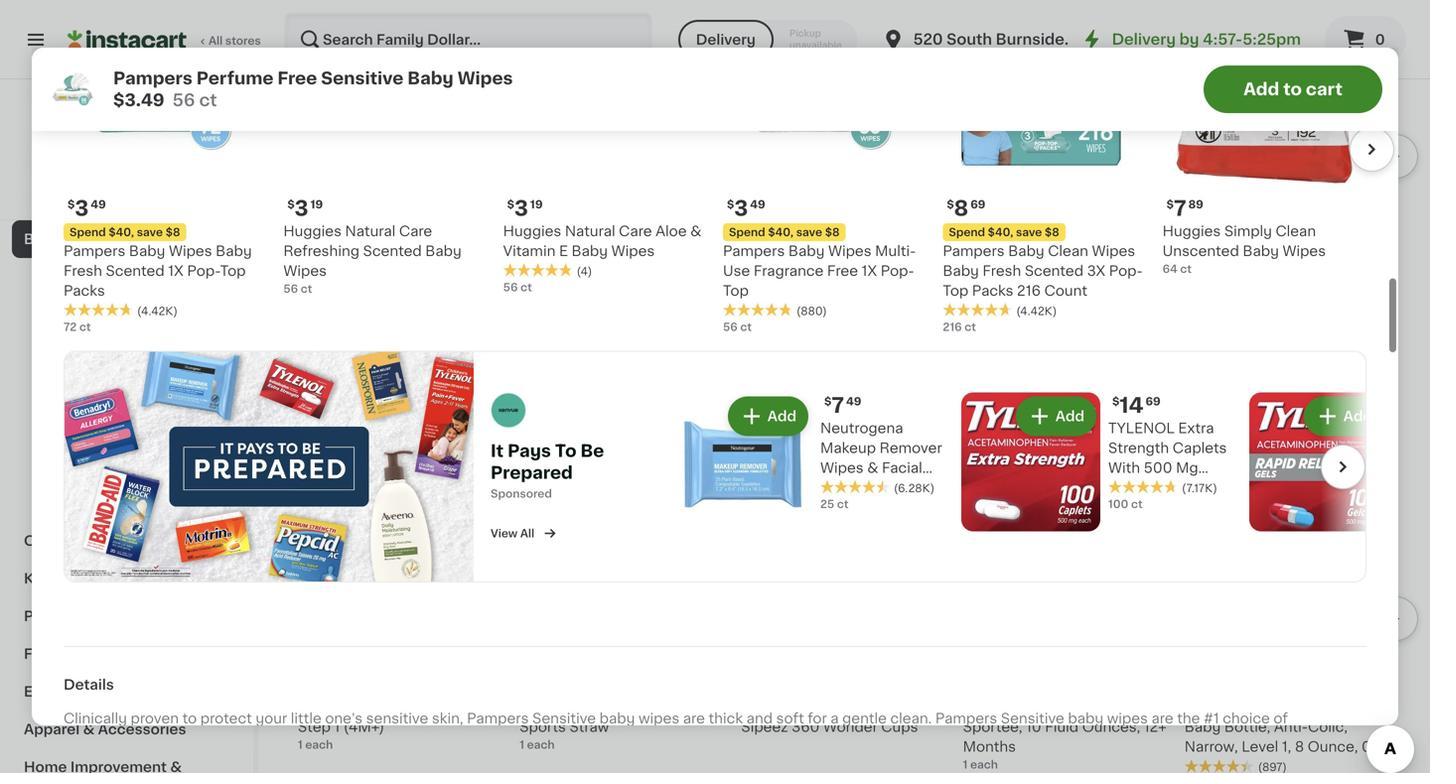 Task type: vqa. For each thing, say whether or not it's contained in the screenshot.


Task type: describe. For each thing, give the bounding box(es) containing it.
view more link
[[1302, 405, 1390, 424]]

72 inside 2 kidgets shea butter baby wipes 72 ct
[[741, 252, 754, 263]]

(4)
[[577, 266, 592, 277]]

0 vertical spatial health
[[76, 270, 122, 284]]

acetaminophen
[[1108, 481, 1219, 495]]

stores
[[225, 35, 261, 46]]

pampers baby wipes multi- use fragrance free 1x pop- top
[[723, 244, 916, 298]]

wipes inside pampers baby wipes baby fresh scented 1x pop-top packs
[[169, 244, 212, 258]]

32
[[974, 186, 1001, 207]]

3x
[[1087, 264, 1105, 278]]

scented inside pampers baby wipes baby fresh scented 1x pop-top packs
[[106, 264, 165, 278]]

baby inside dr. brown's natural flow baby bottle, anti-colic, narrow, level 1, 8 ounce, 0 m+
[[1185, 721, 1221, 735]]

1 horizontal spatial bottles & formula link
[[298, 403, 496, 426]]

months
[[963, 740, 1016, 754]]

perfume inside 3 spend $40, save $8 pampers perfume free sensitive baby wipes
[[585, 232, 645, 246]]

$ up use on the right top
[[727, 199, 734, 210]]

snug
[[1246, 212, 1282, 226]]

use
[[723, 264, 750, 278]]

nûby for nûby toddler sippy cup with sports straw 1 each
[[520, 701, 557, 715]]

active
[[855, 701, 899, 715]]

gift
[[81, 610, 109, 624]]

baby inside huggies natural care refreshing scented baby wipes 56 ct
[[425, 244, 462, 258]]

clinically
[[64, 712, 127, 726]]

$40, for pampers baby wipes multi- use fragrance free 1x pop- top
[[768, 227, 794, 238]]

$8 inside 3 spend $40, save $8 pampers perfume free sensitive baby wipes
[[622, 215, 636, 226]]

72 ct
[[64, 322, 91, 333]]

100%
[[51, 191, 81, 202]]

2 horizontal spatial the
[[1177, 712, 1200, 726]]

and up top
[[749, 732, 776, 746]]

0 vertical spatial supplies
[[115, 497, 175, 510]]

wipes down choice
[[1242, 732, 1283, 746]]

8 inside dr. brown's natural flow baby bottle, anti-colic, narrow, level 1, 8 ounce, 0 m+
[[1295, 740, 1304, 754]]

0 vertical spatial of
[[1274, 712, 1288, 726]]

wipes inside 5 kidgets shea butter baby wipes 216 ct
[[298, 232, 341, 246]]

10-
[[783, 701, 804, 715]]

& inside party & gift supplies link
[[66, 610, 78, 624]]

party & gift supplies
[[24, 610, 174, 624]]

are up need
[[1286, 732, 1308, 746]]

spend inside 32 spend $40, save $8 pampers swaddlers diaper size 1
[[969, 215, 1005, 226]]

top for 3
[[723, 284, 749, 298]]

for
[[634, 771, 656, 774]]

baby link
[[12, 220, 241, 258]]

2 vertical spatial 216
[[943, 322, 962, 333]]

family dollar logo image
[[108, 103, 145, 141]]

clinically proven to protect your little one's sensitive skin, pampers sensitive baby wipes are thick and soft for a gentle clean. pampers sensitive baby wipes are the #1 choice of hospitals** and are skin health alliance dermatologist approved. they are milder than a washcloth and water and help maintain skin's natural ph. pampers sensitive baby wipes are hypoallergenic and free of alcohol, fragrance, parabens, and latex.* plus, our convenient 1-wipe pop-top is designed to dispense one wipe at a time, so you only get what you need to tackle the mess at-hand. from pampers, the #1 pediatrician recommended brand. for healthy skin, use pampers sensitive wipes together with pampers swaddlers diapers. *no rubb
[[64, 712, 1339, 774]]

1 horizontal spatial 2
[[1002, 290, 1009, 301]]

save inside 32 spend $40, save $8 pampers swaddlers diaper size 1
[[1036, 215, 1062, 226]]

kitchen supplies
[[24, 572, 145, 586]]

wipes inside pampers perfume free sensitive baby wipes $3.49 56 ct
[[458, 70, 513, 87]]

2 vertical spatial a
[[1041, 752, 1049, 765]]

huggies for huggies simply clean unscented baby wipes 64 ct
[[1163, 224, 1221, 238]]

nûby 10-ounce active sipeez 360 wonder cups button
[[741, 458, 947, 737]]

19 for huggies natural care aloe & vitamin e baby wipes
[[530, 199, 543, 210]]

$ inside $ 14 69
[[1112, 396, 1120, 407]]

alcohol,
[[250, 752, 305, 765]]

baby food & drinks
[[36, 383, 174, 397]]

brand.
[[586, 771, 630, 774]]

12
[[1196, 186, 1219, 207]]

baby inside huggies simply clean unscented baby wipes 64 ct
[[1243, 244, 1279, 258]]

$ 3 49 for pampers baby wipes baby fresh scented 1x pop-top packs
[[68, 198, 106, 219]]

parabens,
[[382, 752, 451, 765]]

$40, inside 32 spend $40, save $8 pampers swaddlers diaper size 1
[[1008, 215, 1033, 226]]

add inside button
[[1243, 81, 1279, 98]]

$40, for pampers baby wipes baby fresh scented 1x pop-top packs
[[109, 227, 134, 238]]

$ 3 19 for huggies natural care refreshing scented baby wipes
[[287, 198, 323, 219]]

1 vertical spatial #1
[[374, 771, 390, 774]]

brown's
[[1208, 701, 1263, 715]]

spend $40, save $8 for scented
[[70, 227, 180, 238]]

count
[[1044, 284, 1087, 298]]

mess
[[136, 771, 174, 774]]

ct inside pampers perfume free sensitive baby wipes $3.49 56 ct
[[199, 92, 217, 109]]

5
[[309, 186, 323, 207]]

with inside clinically proven to protect your little one's sensitive skin, pampers sensitive baby wipes are thick and soft for a gentle clean. pampers sensitive baby wipes are the #1 choice of hospitals** and are skin health alliance dermatologist approved. they are milder than a washcloth and water and help maintain skin's natural ph. pampers sensitive baby wipes are hypoallergenic and free of alcohol, fragrance, parabens, and latex.* plus, our convenient 1-wipe pop-top is designed to dispense one wipe at a time, so you only get what you need to tackle the mess at-hand. from pampers, the #1 pediatrician recommended brand. for healthy skin, use pampers sensitive wipes together with pampers swaddlers diapers. *no rubb
[[1020, 771, 1050, 774]]

1 vertical spatial all
[[520, 528, 534, 539]]

bottle, inside dr. brown's natural flow baby bottle, anti-colic, narrow, level 1, 8 ounce, 0 m+
[[1224, 721, 1270, 735]]

& inside diapers & wipes link
[[94, 308, 105, 322]]

service type group
[[678, 20, 858, 60]]

$8 for pampers baby wipes multi- use fragrance free 1x pop- top
[[825, 227, 840, 238]]

tackle
[[64, 771, 106, 774]]

to right 'proven'
[[182, 712, 197, 726]]

$ down holiday essentials
[[68, 199, 75, 210]]

0 vertical spatial formula
[[104, 346, 161, 360]]

wipes up so
[[1107, 712, 1148, 726]]

save inside 3 spend $40, save $8 pampers perfume free sensitive baby wipes
[[593, 215, 619, 226]]

alliance
[[281, 732, 336, 746]]

$ left 5
[[287, 199, 295, 210]]

details
[[64, 678, 114, 692]]

tylenol
[[1108, 421, 1175, 435]]

520
[[913, 32, 943, 47]]

wipes inside huggies simply clean unscented baby wipes 64 ct
[[1283, 244, 1326, 258]]

each inside nûby toddler sippy cup with sports straw 1 each
[[527, 740, 555, 751]]

baby inside 12 huggies snug & dry newborn baby diapers, size 1 (8-14 lbs) 38 ct
[[1252, 232, 1288, 246]]

health inside clinically proven to protect your little one's sensitive skin, pampers sensitive baby wipes are thick and soft for a gentle clean. pampers sensitive baby wipes are the #1 choice of hospitals** and are skin health alliance dermatologist approved. they are milder than a washcloth and water and help maintain skin's natural ph. pampers sensitive baby wipes are hypoallergenic and free of alcohol, fragrance, parabens, and latex.* plus, our convenient 1-wipe pop-top is designed to dispense one wipe at a time, so you only get what you need to tackle the mess at-hand. from pampers, the #1 pediatrician recommended brand. for healthy skin, use pampers sensitive wipes together with pampers swaddlers diapers. *no rubb
[[231, 732, 278, 746]]

huggies for huggies natural care aloe & vitamin e baby wipes
[[503, 224, 561, 238]]

wipes inside neutrogena makeup remover wipes & facial cleansing towelettes
[[820, 461, 864, 475]]

360
[[792, 721, 820, 735]]

save for pampers baby clean wipes baby fresh scented 3x pop- top packs 216 count
[[1016, 227, 1042, 238]]

designed
[[802, 752, 868, 765]]

ct inside huggies natural care refreshing scented baby wipes 56 ct
[[301, 283, 312, 294]]

only
[[1141, 752, 1171, 765]]

satisfaction
[[84, 191, 150, 202]]

wipes inside 2 kidgets shea butter baby wipes 72 ct
[[741, 232, 785, 246]]

spend inside 3 spend $40, save $8 pampers perfume free sensitive baby wipes
[[526, 215, 562, 226]]

pampers inside pampers baby wipes baby fresh scented 1x pop-top packs
[[64, 244, 125, 258]]

and left soft
[[747, 712, 773, 726]]

56 ct for 3
[[520, 290, 548, 301]]

so
[[1091, 752, 1108, 765]]

fragrance,
[[308, 752, 379, 765]]

$ 7 89
[[1167, 198, 1204, 219]]

view more
[[1302, 408, 1376, 421]]

all stores
[[209, 35, 261, 46]]

top inside pampers baby wipes baby fresh scented 1x pop-top packs
[[220, 264, 246, 278]]

care for &
[[619, 224, 652, 238]]

get
[[1175, 752, 1198, 765]]

size inside 32 spend $40, save $8 pampers swaddlers diaper size 1
[[963, 252, 992, 266]]

1 vertical spatial formula
[[406, 404, 496, 425]]

wipes inside 3 spend $40, save $8 pampers perfume free sensitive baby wipes
[[627, 252, 670, 266]]

time,
[[1052, 752, 1087, 765]]

options
[[1011, 290, 1054, 301]]

are left skin
[[173, 732, 195, 746]]

pampers baby wipes baby fresh scented 1x pop-top packs
[[64, 244, 252, 298]]

(54.9k)
[[1036, 274, 1078, 285]]

1 vertical spatial bottles & formula
[[298, 404, 496, 425]]

diapers,
[[1291, 232, 1349, 246]]

3 inside 3 spend $40, save $8 pampers perfume free sensitive baby wipes
[[531, 186, 545, 207]]

multi-
[[875, 244, 916, 258]]

essentials
[[83, 157, 156, 171]]

1 vertical spatial a
[[663, 732, 671, 746]]

top for 8
[[943, 284, 969, 298]]

$ up the vitamin
[[507, 199, 514, 210]]

pampers inside 3 spend $40, save $8 pampers perfume free sensitive baby wipes
[[520, 232, 581, 246]]

1 inside 12 huggies snug & dry newborn baby diapers, size 1 (8-14 lbs) 38 ct
[[1185, 252, 1190, 266]]

kenvue it pays to be prepared check the ingredients in your medicine use only 1 product that contains acetominophen at a time band-aid is a registered trademark. mcneil consumer pharmaceuticals co. 2023 use products only as directed. jjci 2023 image
[[65, 352, 474, 582]]

scented inside pampers baby clean wipes baby fresh scented 3x pop- top packs 216 count
[[1025, 264, 1084, 278]]

1 inside nûby toddler sippy cup with sports straw 1 each
[[520, 740, 524, 751]]

simply
[[1224, 224, 1272, 238]]

$ inside $ 8 69
[[947, 199, 954, 210]]

49 for pampers baby wipes baby fresh scented 1x pop-top packs
[[91, 199, 106, 210]]

items
[[1089, 317, 1129, 331]]

skin's
[[949, 732, 988, 746]]

pop- for 3
[[881, 264, 914, 278]]

1 up 12 at the right of the page
[[1213, 164, 1217, 175]]

scented inside huggies natural care refreshing scented baby wipes 56 ct
[[363, 244, 422, 258]]

56 inside huggies natural care refreshing scented baby wipes 56 ct
[[283, 283, 298, 294]]

1 vertical spatial skin,
[[716, 771, 747, 774]]

each inside tommee tippee bottle, sportee, 10 fluid ounces, 12+ months 1 each
[[970, 760, 998, 771]]

wipes inside the "pampers baby wipes multi- use fragrance free 1x pop- top"
[[828, 244, 872, 258]]

kitchen
[[24, 572, 80, 586]]

and down the approved.
[[455, 752, 481, 765]]

hypoallergenic
[[64, 752, 167, 765]]

care for scented
[[399, 224, 432, 238]]

shea for 5
[[355, 212, 390, 226]]

huggies natural care aloe & vitamin e baby wipes
[[503, 224, 702, 258]]

0 vertical spatial bottles & formula link
[[12, 334, 241, 371]]

baby food & drinks link
[[12, 371, 241, 409]]

& inside the apparel & accessories link
[[83, 723, 95, 737]]

baby toys
[[36, 421, 109, 435]]

perfume inside pampers perfume free sensitive baby wipes $3.49 56 ct
[[196, 70, 273, 87]]

with
[[1108, 461, 1140, 475]]

0 inside button
[[1375, 33, 1385, 47]]

56 ct for $
[[503, 282, 532, 293]]

cups
[[881, 721, 918, 735]]

wipes up the than
[[639, 712, 679, 726]]

2 vertical spatial supplies
[[112, 610, 174, 624]]

pop- for 8
[[1109, 264, 1143, 278]]

to right need
[[1308, 752, 1322, 765]]

sponsored badge image
[[963, 347, 1023, 358]]

sip,
[[424, 701, 450, 715]]

drinks
[[129, 383, 174, 397]]

7 for huggies simply clean unscented baby wipes
[[1174, 198, 1186, 219]]

$ inside $ 7 89
[[1167, 199, 1174, 210]]

4:57-
[[1203, 32, 1243, 47]]

0 vertical spatial bottles & formula
[[36, 346, 161, 360]]

product group containing 12
[[1185, 0, 1390, 303]]

lists
[[56, 86, 90, 100]]

0 horizontal spatial the
[[109, 771, 132, 774]]

huggies inside 12 huggies snug & dry newborn baby diapers, size 1 (8-14 lbs) 38 ct
[[1185, 212, 1243, 226]]

•
[[995, 290, 999, 301]]

and down 'proven'
[[143, 732, 169, 746]]

are left dr.
[[1152, 712, 1174, 726]]

diapers & wipes link
[[12, 296, 241, 334]]

oz,
[[467, 701, 490, 715]]

ct inside 5 kidgets shea butter baby wipes 216 ct
[[320, 252, 331, 263]]

pampers inside pampers perfume free sensitive baby wipes $3.49 56 ct
[[113, 70, 192, 87]]

fresh inside pampers baby clean wipes baby fresh scented 3x pop- top packs 216 count
[[983, 264, 1021, 278]]

m+
[[1185, 760, 1206, 774]]

0 horizontal spatial care
[[125, 270, 158, 284]]

100 ct
[[1108, 499, 1143, 510]]

520 south burnside avenue button
[[882, 12, 1125, 68]]

*no
[[1255, 771, 1281, 774]]

wipes inside huggies natural care aloe & vitamin e baby wipes
[[611, 244, 655, 258]]

save for pampers baby wipes baby fresh scented 1x pop-top packs
[[137, 227, 163, 238]]

diapers & wipes
[[36, 308, 152, 322]]

56 for pampers baby wipes multi- use fragrance free 1x pop- top
[[723, 322, 738, 333]]

see eligible items button
[[963, 307, 1169, 341]]

1x inside the "pampers baby wipes multi- use fragrance free 1x pop- top"
[[862, 264, 877, 278]]

delivery for delivery by 4:57-5:25pm
[[1112, 32, 1176, 47]]

2 kidgets shea butter baby wipes 72 ct
[[741, 186, 921, 263]]

size up 12 at the right of the page
[[1187, 164, 1210, 175]]

kenvue image
[[491, 393, 526, 428]]

grip
[[375, 701, 405, 715]]

eligible
[[1033, 317, 1085, 331]]

hand.
[[197, 771, 236, 774]]

free inside 3 spend $40, save $8 pampers perfume free sensitive baby wipes
[[648, 232, 679, 246]]

lbs)
[[1233, 252, 1259, 266]]

cup,
[[339, 701, 372, 715]]

$ 8 69
[[947, 198, 986, 219]]

baby health care
[[36, 270, 158, 284]]

packs inside pampers baby wipes baby fresh scented 1x pop-top packs
[[64, 284, 105, 298]]

1 horizontal spatial bottles
[[298, 404, 378, 425]]

216 inside 5 kidgets shea butter baby wipes 216 ct
[[298, 252, 317, 263]]

8 inside nûby cup, grip n' sip, 8 oz, step 1 (4m+) 1 each
[[454, 701, 463, 715]]

$ 3 49 for pampers baby wipes multi- use fragrance free 1x pop- top
[[727, 198, 765, 219]]

save for pampers baby wipes multi- use fragrance free 1x pop- top
[[796, 227, 822, 238]]

1 vertical spatial more
[[36, 497, 72, 510]]

and up at- at the left bottom
[[171, 752, 197, 765]]

natural inside dr. brown's natural flow baby bottle, anti-colic, narrow, level 1, 8 ounce, 0 m+
[[1267, 701, 1317, 715]]

pop- inside pampers baby wipes baby fresh scented 1x pop-top packs
[[187, 264, 220, 278]]

shea for 2
[[799, 212, 833, 226]]

0 vertical spatial bottles
[[36, 346, 86, 360]]

fresh inside pampers baby wipes baby fresh scented 1x pop-top packs
[[64, 264, 102, 278]]

49 inside the $ 7 49
[[846, 396, 861, 407]]

free inside the "pampers baby wipes multi- use fragrance free 1x pop- top"
[[827, 264, 858, 278]]

$40, inside 3 spend $40, save $8 pampers perfume free sensitive baby wipes
[[565, 215, 590, 226]]

14 inside 12 huggies snug & dry newborn baby diapers, size 1 (8-14 lbs) 38 ct
[[1214, 252, 1230, 266]]

1 vertical spatial 72
[[64, 322, 77, 333]]

0 vertical spatial more
[[1339, 408, 1376, 421]]

holiday
[[24, 157, 79, 171]]

free inside pampers perfume free sensitive baby wipes $3.49 56 ct
[[277, 70, 317, 87]]

baby inside the "pampers baby wipes multi- use fragrance free 1x pop- top"
[[788, 244, 825, 258]]

0 inside dr. brown's natural flow baby bottle, anti-colic, narrow, level 1, 8 ounce, 0 m+
[[1362, 740, 1371, 754]]

view for view all
[[491, 528, 518, 539]]



Task type: locate. For each thing, give the bounding box(es) containing it.
perfume
[[196, 70, 273, 87], [585, 232, 645, 246]]

19 for huggies natural care refreshing scented baby wipes
[[310, 199, 323, 210]]

1 horizontal spatial scented
[[363, 244, 422, 258]]

1 vertical spatial perfume
[[585, 232, 645, 246]]

spend $40, save $8 down 32 on the right of the page
[[949, 227, 1059, 238]]

size 1 up 32 on the right of the page
[[965, 164, 996, 175]]

0 horizontal spatial bottles
[[36, 346, 86, 360]]

care inside huggies natural care refreshing scented baby wipes 56 ct
[[399, 224, 432, 238]]

& inside the 'baby food & drinks' link
[[115, 383, 126, 397]]

pampers inside 32 spend $40, save $8 pampers swaddlers diaper size 1
[[963, 232, 1025, 246]]

size up 96
[[963, 252, 992, 266]]

product group containing 32
[[963, 0, 1169, 363]]

1 horizontal spatial skin,
[[716, 771, 747, 774]]

bottle, up ounces,
[[1079, 701, 1125, 715]]

1 down step
[[298, 740, 303, 751]]

spend up use on the right top
[[729, 227, 765, 238]]

2 horizontal spatial 49
[[846, 396, 861, 407]]

fragrance
[[754, 264, 824, 278]]

with inside nûby toddler sippy cup with sports straw 1 each
[[693, 701, 723, 715]]

0 horizontal spatial clean
[[1048, 244, 1088, 258]]

are up washcloth
[[683, 712, 705, 726]]

0 horizontal spatial #1
[[374, 771, 390, 774]]

huggies for huggies natural care refreshing scented baby wipes 56 ct
[[283, 224, 342, 238]]

view for view more
[[1302, 408, 1336, 421]]

1 horizontal spatial fresh
[[983, 264, 1021, 278]]

natural for wipes
[[345, 224, 396, 238]]

1 horizontal spatial you
[[1239, 752, 1265, 765]]

1 horizontal spatial perfume
[[585, 232, 645, 246]]

natural
[[991, 732, 1039, 746]]

49
[[91, 199, 106, 210], [750, 199, 765, 210], [846, 396, 861, 407]]

huggies up unscented
[[1163, 224, 1221, 238]]

top inside pampers baby clean wipes baby fresh scented 3x pop- top packs 216 count
[[943, 284, 969, 298]]

8 left 32 on the right of the page
[[954, 198, 968, 219]]

0 horizontal spatial nûby
[[298, 701, 336, 715]]

newborn
[[1185, 232, 1248, 246]]

69 up 96
[[970, 199, 986, 210]]

nûby inside nûby toddler sippy cup with sports straw 1 each
[[520, 701, 557, 715]]

add link
[[1249, 393, 1430, 532]]

0 horizontal spatial of
[[232, 752, 247, 765]]

$ left 89
[[1167, 199, 1174, 210]]

kidgets for 5
[[298, 212, 352, 226]]

0 horizontal spatial swaddlers
[[1028, 232, 1101, 246]]

(4.42k) for 3
[[137, 306, 178, 317]]

nûby up the 'sports'
[[520, 701, 557, 715]]

1 vertical spatial supplies
[[83, 572, 145, 586]]

1x inside pampers baby wipes baby fresh scented 1x pop-top packs
[[168, 264, 184, 278]]

1 spend $40, save $8 from the left
[[70, 227, 180, 238]]

each down step
[[305, 740, 333, 751]]

clean
[[1276, 224, 1316, 238], [1048, 244, 1088, 258]]

supplies
[[115, 497, 175, 510], [83, 572, 145, 586], [112, 610, 174, 624]]

kidgets up fragrance
[[741, 212, 795, 226]]

0 horizontal spatial view
[[491, 528, 518, 539]]

baby inside pampers perfume free sensitive baby wipes $3.49 56 ct
[[407, 70, 454, 87]]

size 1 up 12 at the right of the page
[[1187, 164, 1217, 175]]

towelettes
[[820, 501, 897, 515]]

ct inside 12 huggies snug & dry newborn baby diapers, size 1 (8-14 lbs) 38 ct
[[1202, 272, 1213, 282]]

cup
[[661, 701, 690, 715]]

2 pop- from the left
[[881, 264, 914, 278]]

1 packs from the left
[[64, 284, 105, 298]]

sports
[[520, 721, 566, 735]]

#1 up narrow,
[[1204, 712, 1219, 726]]

item carousel region containing 5
[[298, 0, 1418, 371]]

56 for huggies natural care aloe & vitamin e baby wipes
[[503, 282, 518, 293]]

shea up the "pampers baby wipes multi- use fragrance free 1x pop- top"
[[799, 212, 833, 226]]

1 vertical spatial 69
[[1146, 396, 1161, 407]]

delivery inside button
[[696, 33, 756, 47]]

bottles
[[36, 346, 86, 360], [298, 404, 378, 425]]

each up together
[[970, 760, 998, 771]]

kidgets inside 5 kidgets shea butter baby wipes 216 ct
[[298, 212, 352, 226]]

strength
[[1108, 441, 1169, 455]]

huggies inside huggies natural care refreshing scented baby wipes 56 ct
[[283, 224, 342, 238]]

sensitive
[[321, 70, 404, 87], [520, 252, 583, 266], [532, 712, 596, 726], [1001, 712, 1064, 726], [1136, 732, 1199, 746], [845, 771, 908, 774]]

14 down newborn
[[1214, 252, 1230, 266]]

72 up use on the right top
[[741, 252, 754, 263]]

natural up e
[[565, 224, 615, 238]]

baby inside 3 spend $40, save $8 pampers perfume free sensitive baby wipes
[[587, 252, 623, 266]]

0 horizontal spatial 14
[[1120, 395, 1144, 416]]

fluid
[[1045, 721, 1079, 735]]

nûby inside nûby 10-ounce active sipeez 360 wonder cups
[[741, 701, 779, 715]]

skin, left oz,
[[432, 712, 463, 726]]

100% satisfaction guarantee button
[[31, 185, 222, 205]]

instacart logo image
[[68, 28, 187, 52]]

0 horizontal spatial 2
[[753, 186, 766, 207]]

0 horizontal spatial bottles & formula
[[36, 346, 161, 360]]

product group containing 3
[[520, 0, 725, 341]]

baby inside 5 kidgets shea butter baby wipes 216 ct
[[441, 212, 477, 226]]

0 horizontal spatial $ 3 49
[[68, 198, 106, 219]]

0 horizontal spatial natural
[[345, 224, 396, 238]]

0 vertical spatial 216
[[298, 252, 317, 263]]

2 1x from the left
[[862, 264, 877, 278]]

$40, up fragrance
[[768, 227, 794, 238]]

None search field
[[284, 12, 652, 68]]

item carousel region
[[36, 0, 1394, 343], [298, 0, 1418, 371], [298, 450, 1418, 774]]

swaddlers inside 32 spend $40, save $8 pampers swaddlers diaper size 1
[[1028, 232, 1101, 246]]

$ 3 19 for huggies natural care aloe & vitamin e baby wipes
[[507, 198, 543, 219]]

1 horizontal spatial of
[[1274, 712, 1288, 726]]

supplies up floral link
[[112, 610, 174, 624]]

0 horizontal spatial bottle,
[[1079, 701, 1125, 715]]

colic,
[[1308, 721, 1348, 735]]

the
[[1177, 712, 1200, 726], [109, 771, 132, 774], [348, 771, 371, 774]]

size up 32 on the right of the page
[[965, 164, 988, 175]]

0 horizontal spatial formula
[[104, 346, 161, 360]]

1 horizontal spatial the
[[348, 771, 371, 774]]

2 shea from the left
[[799, 212, 833, 226]]

huggies inside huggies simply clean unscented baby wipes 64 ct
[[1163, 224, 1221, 238]]

8 right 1,
[[1295, 740, 1304, 754]]

1 horizontal spatial packs
[[972, 284, 1013, 298]]

1 horizontal spatial swaddlers
[[1119, 771, 1192, 774]]

pop- inside the "pampers baby wipes multi- use fragrance free 1x pop- top"
[[881, 264, 914, 278]]

1 $ 3 49 from the left
[[68, 198, 106, 219]]

0 vertical spatial perfume
[[196, 70, 273, 87]]

shea inside 5 kidgets shea butter baby wipes 216 ct
[[355, 212, 390, 226]]

1 fresh from the left
[[64, 264, 102, 278]]

1 $ 3 19 from the left
[[287, 198, 323, 219]]

activity link
[[12, 447, 241, 485]]

1 horizontal spatial clean
[[1276, 224, 1316, 238]]

spend down $ 8 69 at the right of the page
[[949, 227, 985, 238]]

pays
[[508, 443, 551, 460]]

69 inside $ 14 69
[[1146, 396, 1161, 407]]

a right for
[[831, 712, 839, 726]]

& inside huggies natural care aloe & vitamin e baby wipes
[[690, 224, 702, 238]]

office
[[24, 534, 69, 548]]

$ 3 19 up the refreshing
[[287, 198, 323, 219]]

69
[[970, 199, 986, 210], [1146, 396, 1161, 407]]

toys
[[76, 421, 109, 435]]

pediatrician
[[393, 771, 476, 774]]

use
[[751, 771, 776, 774]]

12 huggies snug & dry newborn baby diapers, size 1 (8-14 lbs) 38 ct
[[1185, 186, 1382, 282]]

★★★★★
[[503, 263, 573, 277], [503, 263, 573, 277], [520, 271, 589, 285], [520, 271, 589, 285], [963, 271, 1032, 285], [963, 271, 1032, 285], [64, 303, 133, 317], [64, 303, 133, 317], [723, 303, 793, 317], [723, 303, 793, 317], [943, 303, 1012, 317], [943, 303, 1012, 317], [820, 480, 890, 494], [820, 480, 890, 494], [1108, 480, 1178, 494], [1108, 480, 1178, 494], [1185, 760, 1254, 773], [1185, 760, 1254, 773]]

care inside huggies natural care aloe & vitamin e baby wipes
[[619, 224, 652, 238]]

0 vertical spatial swaddlers
[[1028, 232, 1101, 246]]

$8 inside 32 spend $40, save $8 pampers swaddlers diaper size 1
[[1065, 215, 1080, 226]]

2 horizontal spatial pop-
[[1109, 264, 1143, 278]]

butter for 2
[[837, 212, 881, 226]]

$8 for pampers baby wipes baby fresh scented 1x pop-top packs
[[166, 227, 180, 238]]

our
[[567, 752, 590, 765]]

0 horizontal spatial you
[[1111, 752, 1137, 765]]

19 up the refreshing
[[310, 199, 323, 210]]

e
[[559, 244, 568, 258]]

nûby for nûby 10-ounce active sipeez 360 wonder cups
[[741, 701, 779, 715]]

1 horizontal spatial $ 3 19
[[507, 198, 543, 219]]

kidgets for 2
[[741, 212, 795, 226]]

25 ct
[[820, 499, 849, 510]]

2 horizontal spatial a
[[1041, 752, 1049, 765]]

72 down baby health care
[[64, 322, 77, 333]]

household
[[24, 195, 102, 209]]

#1 down dermatologist
[[374, 771, 390, 774]]

2 fresh from the left
[[983, 264, 1021, 278]]

pop- right 3x
[[1109, 264, 1143, 278]]

14 up tylenol
[[1120, 395, 1144, 416]]

the down fragrance,
[[348, 771, 371, 774]]

2 nûby from the left
[[741, 701, 779, 715]]

each inside nûby cup, grip n' sip, 8 oz, step 1 (4m+) 1 each
[[305, 740, 333, 751]]

2 size 1 from the left
[[1187, 164, 1217, 175]]

product group
[[298, 0, 504, 265], [520, 0, 725, 341], [963, 0, 1169, 363], [1185, 0, 1390, 303], [298, 458, 504, 753], [520, 458, 725, 753], [741, 458, 947, 737], [963, 458, 1169, 773], [1185, 458, 1390, 774]]

0 horizontal spatial delivery
[[696, 33, 756, 47]]

2 $ 3 19 from the left
[[507, 198, 543, 219]]

more baby supplies
[[36, 497, 175, 510]]

formula up it
[[406, 404, 496, 425]]

12+
[[1144, 721, 1167, 735]]

natural up the refreshing
[[345, 224, 396, 238]]

0 vertical spatial 8
[[954, 198, 968, 219]]

packs inside pampers baby clean wipes baby fresh scented 3x pop- top packs 216 count
[[972, 284, 1013, 298]]

1 horizontal spatial spend $40, save $8
[[729, 227, 840, 238]]

1 inside 32 spend $40, save $8 pampers swaddlers diaper size 1
[[995, 252, 1001, 266]]

1 horizontal spatial shea
[[799, 212, 833, 226]]

size 1 for pampers swaddlers diaper size 1
[[965, 164, 996, 175]]

0 vertical spatial 0
[[1375, 33, 1385, 47]]

cart
[[1306, 81, 1343, 98]]

it
[[491, 443, 504, 460]]

0 horizontal spatial baby
[[600, 712, 635, 726]]

1 right step
[[334, 721, 340, 735]]

38
[[1185, 272, 1199, 282]]

formula down diapers & wipes link
[[104, 346, 161, 360]]

of up from
[[232, 752, 247, 765]]

pampers inside the "pampers baby wipes multi- use fragrance free 1x pop- top"
[[723, 244, 785, 258]]

1 vertical spatial bottles & formula link
[[298, 403, 496, 426]]

huggies inside huggies natural care aloe & vitamin e baby wipes
[[503, 224, 561, 238]]

1 up 32 on the right of the page
[[991, 164, 996, 175]]

0 horizontal spatial perfume
[[196, 70, 273, 87]]

delivery by 4:57-5:25pm
[[1112, 32, 1301, 47]]

2 (4.42k) from the left
[[1016, 306, 1057, 317]]

aloe
[[656, 224, 687, 238]]

delivery
[[1112, 32, 1176, 47], [696, 33, 756, 47]]

2 spend $40, save $8 from the left
[[729, 227, 840, 238]]

all inside all stores "link"
[[209, 35, 223, 46]]

natural for e
[[565, 224, 615, 238]]

1 horizontal spatial more
[[1339, 408, 1376, 421]]

natural up anti-
[[1267, 701, 1317, 715]]

0 horizontal spatial pop-
[[187, 264, 220, 278]]

scented right the refreshing
[[363, 244, 422, 258]]

pop-
[[187, 264, 220, 278], [881, 264, 914, 278], [1109, 264, 1143, 278]]

one
[[957, 752, 983, 765]]

2 19 from the left
[[530, 199, 543, 210]]

2 horizontal spatial baby
[[1203, 732, 1238, 746]]

tommee tippee bottle, sportee, 10 fluid ounces, 12+ months 1 each
[[963, 701, 1167, 771]]

1 shea from the left
[[355, 212, 390, 226]]

0 vertical spatial 7
[[1174, 198, 1186, 219]]

0 horizontal spatial size 1
[[965, 164, 996, 175]]

top inside the "pampers baby wipes multi- use fragrance free 1x pop- top"
[[723, 284, 749, 298]]

spend $40, save $8 down household "link"
[[70, 227, 180, 238]]

sensitive inside 3 spend $40, save $8 pampers perfume free sensitive baby wipes
[[520, 252, 583, 266]]

bottles & formula
[[36, 346, 161, 360], [298, 404, 496, 425]]

1 horizontal spatial care
[[399, 224, 432, 238]]

7 for neutrogena makeup remover wipes & facial cleansing towelettes
[[832, 395, 844, 416]]

96 ct • 2 options
[[963, 290, 1054, 301]]

1 vertical spatial view
[[491, 528, 518, 539]]

spend
[[526, 215, 562, 226], [969, 215, 1005, 226], [70, 227, 106, 238], [729, 227, 765, 238], [949, 227, 985, 238]]

0 horizontal spatial 8
[[454, 701, 463, 715]]

add button
[[730, 399, 806, 434], [1018, 399, 1094, 434], [1306, 399, 1382, 434], [421, 464, 498, 500], [643, 464, 719, 500], [864, 464, 941, 500], [1086, 464, 1163, 500], [1308, 464, 1384, 500]]

0 vertical spatial 2
[[753, 186, 766, 207]]

1 kidgets from the left
[[298, 212, 352, 226]]

3 spend $40, save $8 from the left
[[949, 227, 1059, 238]]

item carousel region containing add
[[298, 450, 1418, 774]]

together
[[956, 771, 1017, 774]]

2 right • at the right top of the page
[[1002, 290, 1009, 301]]

56 inside pampers perfume free sensitive baby wipes $3.49 56 ct
[[172, 92, 195, 109]]

2 inside 2 kidgets shea butter baby wipes 72 ct
[[753, 186, 766, 207]]

$40, for pampers baby clean wipes baby fresh scented 3x pop- top packs 216 count
[[988, 227, 1013, 238]]

0 horizontal spatial all
[[209, 35, 223, 46]]

$ 3 19
[[287, 198, 323, 219], [507, 198, 543, 219]]

(4.42k) down pampers baby wipes baby fresh scented 1x pop-top packs
[[137, 306, 178, 317]]

0 horizontal spatial 1x
[[168, 264, 184, 278]]

spend for pampers baby clean wipes baby fresh scented 3x pop- top packs 216 count
[[949, 227, 985, 238]]

69 inside $ 8 69
[[970, 199, 986, 210]]

1
[[991, 164, 996, 175], [1213, 164, 1217, 175], [995, 252, 1001, 266], [1185, 252, 1190, 266], [334, 721, 340, 735], [298, 740, 303, 751], [520, 740, 524, 751], [963, 760, 968, 771]]

1 vertical spatial bottles
[[298, 404, 378, 425]]

clean inside pampers baby clean wipes baby fresh scented 3x pop- top packs 216 count
[[1048, 244, 1088, 258]]

clean for baby
[[1048, 244, 1088, 258]]

ounce,
[[1308, 740, 1358, 754]]

1 horizontal spatial baby
[[1068, 712, 1104, 726]]

0 horizontal spatial top
[[220, 264, 246, 278]]

1 1x from the left
[[168, 264, 184, 278]]

delivery button
[[678, 20, 774, 60]]

wipes inside pampers baby clean wipes baby fresh scented 3x pop- top packs 216 count
[[1092, 244, 1135, 258]]

n'
[[409, 701, 421, 715]]

2 horizontal spatial care
[[619, 224, 652, 238]]

3 pop- from the left
[[1109, 264, 1143, 278]]

kidgets inside 2 kidgets shea butter baby wipes 72 ct
[[741, 212, 795, 226]]

item carousel region containing 3
[[36, 0, 1394, 343]]

of up 1,
[[1274, 712, 1288, 726]]

ounce
[[804, 701, 851, 715]]

3 nûby from the left
[[520, 701, 557, 715]]

2 you from the left
[[1239, 752, 1265, 765]]

0 vertical spatial 14
[[1214, 252, 1230, 266]]

to down help
[[871, 752, 886, 765]]

& inside 12 huggies snug & dry newborn baby diapers, size 1 (8-14 lbs) 38 ct
[[1286, 212, 1297, 226]]

pampers,
[[278, 771, 344, 774]]

clean up (54.9k)
[[1048, 244, 1088, 258]]

1 horizontal spatial natural
[[565, 224, 615, 238]]

0 horizontal spatial 0
[[1362, 740, 1371, 754]]

1x down baby link
[[168, 264, 184, 278]]

1 size 1 from the left
[[965, 164, 996, 175]]

spend $40, save $8
[[70, 227, 180, 238], [729, 227, 840, 238], [949, 227, 1059, 238]]

size 1 for huggies snug & dry newborn baby diapers, size 1 (8-14 lbs)
[[1187, 164, 1217, 175]]

0 horizontal spatial butter
[[394, 212, 437, 226]]

spend down 32 on the right of the page
[[969, 215, 1005, 226]]

0 vertical spatial a
[[831, 712, 839, 726]]

you up *no
[[1239, 752, 1265, 765]]

with down "at"
[[1020, 771, 1050, 774]]

nûby for nûby cup, grip n' sip, 8 oz, step 1 (4m+) 1 each
[[298, 701, 336, 715]]

spend $40, save $8 up fragrance
[[729, 227, 840, 238]]

pampers inside pampers baby clean wipes baby fresh scented 3x pop- top packs 216 count
[[943, 244, 1005, 258]]

clean for simply
[[1276, 224, 1316, 238]]

size inside 12 huggies snug & dry newborn baby diapers, size 1 (8-14 lbs) 38 ct
[[1353, 232, 1382, 246]]

spend $40, save $8 for fresh
[[949, 227, 1059, 238]]

clean right simply on the right top of the page
[[1276, 224, 1316, 238]]

skin, down pop-
[[716, 771, 747, 774]]

3
[[531, 186, 545, 207], [75, 198, 89, 219], [734, 198, 748, 219], [295, 198, 308, 219], [514, 198, 528, 219]]

56 for pampers perfume free sensitive baby wipes
[[520, 290, 534, 301]]

1 left (8-
[[1185, 252, 1190, 266]]

216 down 5
[[298, 252, 317, 263]]

pampers perfume free sensitive baby wipes $3.49 56 ct
[[113, 70, 513, 109]]

(897)
[[1258, 762, 1287, 773]]

huggies natural care refreshing scented baby wipes 56 ct
[[283, 224, 462, 294]]

& inside office & craft link
[[72, 534, 84, 548]]

swaddlers inside clinically proven to protect your little one's sensitive skin, pampers sensitive baby wipes are thick and soft for a gentle clean. pampers sensitive baby wipes are the #1 choice of hospitals** and are skin health alliance dermatologist approved. they are milder than a washcloth and water and help maintain skin's natural ph. pampers sensitive baby wipes are hypoallergenic and free of alcohol, fragrance, parabens, and latex.* plus, our convenient 1-wipe pop-top is designed to dispense one wipe at a time, so you only get what you need to tackle the mess at-hand. from pampers, the #1 pediatrician recommended brand. for healthy skin, use pampers sensitive wipes together with pampers swaddlers diapers. *no rubb
[[1119, 771, 1192, 774]]

baby inside 2 kidgets shea butter baby wipes 72 ct
[[884, 212, 921, 226]]

nûby inside nûby cup, grip n' sip, 8 oz, step 1 (4m+) 1 each
[[298, 701, 336, 715]]

delivery for delivery
[[696, 33, 756, 47]]

pop- inside pampers baby clean wipes baby fresh scented 3x pop- top packs 216 count
[[1109, 264, 1143, 278]]

49 right 100%
[[91, 199, 106, 210]]

spend up the vitamin
[[526, 215, 562, 226]]

you right so
[[1111, 752, 1137, 765]]

49 up use on the right top
[[750, 199, 765, 210]]

2 horizontal spatial nûby
[[741, 701, 779, 715]]

$ inside the $ 7 49
[[824, 396, 832, 407]]

than
[[628, 732, 659, 746]]

1 (4.42k) from the left
[[137, 306, 178, 317]]

holiday essentials link
[[12, 145, 241, 183]]

butter for 5
[[394, 212, 437, 226]]

swaddlers up (54.9k)
[[1028, 232, 1101, 246]]

1 pop- from the left
[[187, 264, 220, 278]]

0 horizontal spatial skin,
[[432, 712, 463, 726]]

56 ct inside product group
[[520, 290, 548, 301]]

ct inside huggies simply clean unscented baby wipes 64 ct
[[1180, 264, 1192, 274]]

natural inside huggies natural care refreshing scented baby wipes 56 ct
[[345, 224, 396, 238]]

216 inside pampers baby clean wipes baby fresh scented 3x pop- top packs 216 count
[[1017, 284, 1041, 298]]

1 you from the left
[[1111, 752, 1137, 765]]

to left cart
[[1283, 81, 1302, 98]]

wipes down dispense
[[912, 771, 953, 774]]

1 horizontal spatial 8
[[954, 198, 968, 219]]

wipe
[[687, 752, 723, 765]]

1 up latex.*
[[520, 740, 524, 751]]

0 horizontal spatial fresh
[[64, 264, 102, 278]]

kidgets down 5
[[298, 212, 352, 226]]

7 left 89
[[1174, 198, 1186, 219]]

huggies
[[1185, 212, 1243, 226], [283, 224, 342, 238], [503, 224, 561, 238], [1163, 224, 1221, 238]]

0 horizontal spatial a
[[663, 732, 671, 746]]

1 horizontal spatial 0
[[1375, 33, 1385, 47]]

ct inside 2 kidgets shea butter baby wipes 72 ct
[[757, 252, 769, 263]]

bottle, down brown's
[[1224, 721, 1270, 735]]

1 vertical spatial 14
[[1120, 395, 1144, 416]]

69 for 8
[[970, 199, 986, 210]]

& inside neutrogena makeup remover wipes & facial cleansing towelettes
[[867, 461, 878, 475]]

2 horizontal spatial natural
[[1267, 701, 1317, 715]]

and up designed
[[822, 732, 848, 746]]

0 horizontal spatial (4.42k)
[[137, 306, 178, 317]]

1 horizontal spatial butter
[[837, 212, 881, 226]]

need
[[1269, 752, 1304, 765]]

burnside
[[996, 32, 1065, 47]]

49 for pampers baby wipes multi- use fragrance free 1x pop- top
[[750, 199, 765, 210]]

a right the than
[[663, 732, 671, 746]]

2 horizontal spatial 216
[[1017, 284, 1041, 298]]

save
[[593, 215, 619, 226], [1036, 215, 1062, 226], [137, 227, 163, 238], [796, 227, 822, 238], [1016, 227, 1042, 238]]

(4.42k) for 8
[[1016, 306, 1057, 317]]

520 south burnside avenue
[[913, 32, 1125, 47]]

$ 3 19 up the vitamin
[[507, 198, 543, 219]]

1 horizontal spatial delivery
[[1112, 32, 1176, 47]]

toddler
[[561, 701, 614, 715]]

health down your
[[231, 732, 278, 746]]

1 horizontal spatial $ 3 49
[[727, 198, 765, 219]]

1 up together
[[963, 760, 968, 771]]

1x down multi-
[[862, 264, 877, 278]]

1 horizontal spatial 7
[[1174, 198, 1186, 219]]

nûby up step
[[298, 701, 336, 715]]

(880)
[[796, 306, 827, 317]]

your
[[256, 712, 287, 726]]

1 butter from the left
[[394, 212, 437, 226]]

0 vertical spatial #1
[[1204, 712, 1219, 726]]

69 for 14
[[1146, 396, 1161, 407]]

to inside button
[[1283, 81, 1302, 98]]

56 inside product group
[[520, 290, 534, 301]]

2 $ 3 49 from the left
[[727, 198, 765, 219]]

scented down baby link
[[106, 264, 165, 278]]

all
[[209, 35, 223, 46], [520, 528, 534, 539]]

7 inside "item carousel" region
[[1174, 198, 1186, 219]]

all down nsored
[[520, 528, 534, 539]]

swaddlers down the only
[[1119, 771, 1192, 774]]

1 vertical spatial clean
[[1048, 244, 1088, 258]]

a
[[831, 712, 839, 726], [663, 732, 671, 746], [1041, 752, 1049, 765]]

kidgets
[[298, 212, 352, 226], [741, 212, 795, 226]]

spend for pampers baby wipes baby fresh scented 1x pop-top packs
[[70, 227, 106, 238]]

$ up tylenol
[[1112, 396, 1120, 407]]

delivery by 4:57-5:25pm link
[[1080, 28, 1301, 52]]

plus,
[[531, 752, 564, 765]]

1 nûby from the left
[[298, 701, 336, 715]]

avenue
[[1068, 32, 1125, 47]]

spend $40, save $8 for fragrance
[[729, 227, 840, 238]]

scented up count
[[1025, 264, 1084, 278]]

spend for pampers baby wipes multi- use fragrance free 1x pop- top
[[729, 227, 765, 238]]

2 kidgets from the left
[[741, 212, 795, 226]]

2 butter from the left
[[837, 212, 881, 226]]

all left stores
[[209, 35, 223, 46]]

convenient
[[594, 752, 672, 765]]

pop- down guarantee
[[187, 264, 220, 278]]

1 vertical spatial free
[[648, 232, 679, 246]]

0 horizontal spatial 7
[[832, 395, 844, 416]]

1 horizontal spatial free
[[648, 232, 679, 246]]

1 19 from the left
[[310, 199, 323, 210]]

1 horizontal spatial each
[[527, 740, 555, 751]]

pampers baby clean wipes baby fresh scented 3x pop- top packs 216 count
[[943, 244, 1143, 298]]

baby inside huggies natural care aloe & vitamin e baby wipes
[[572, 244, 608, 258]]

bottle, inside tommee tippee bottle, sportee, 10 fluid ounces, 12+ months 1 each
[[1079, 701, 1125, 715]]

1 horizontal spatial view
[[1302, 408, 1336, 421]]

1 up • at the right top of the page
[[995, 252, 1001, 266]]

huggies simply clean unscented baby wipes 64 ct
[[1163, 224, 1326, 274]]

thick
[[709, 712, 743, 726]]

a right "at"
[[1041, 752, 1049, 765]]

1 horizontal spatial 69
[[1146, 396, 1161, 407]]

$8 for pampers baby clean wipes baby fresh scented 3x pop- top packs 216 count
[[1045, 227, 1059, 238]]

are up our on the left bottom of page
[[555, 732, 577, 746]]

56
[[172, 92, 195, 109], [503, 282, 518, 293], [283, 283, 298, 294], [520, 290, 534, 301], [723, 322, 738, 333]]

216 left "see"
[[943, 322, 962, 333]]

apparel & accessories
[[24, 723, 186, 737]]

product group containing 5
[[298, 0, 504, 265]]

spo
[[491, 488, 513, 499]]

see
[[1003, 317, 1030, 331]]

packs up "see"
[[972, 284, 1013, 298]]

wipes inside huggies natural care refreshing scented baby wipes 56 ct
[[283, 264, 327, 278]]

cleansing
[[820, 481, 890, 495]]

8 left oz,
[[454, 701, 463, 715]]

by
[[1179, 32, 1199, 47]]

5:25pm
[[1243, 32, 1301, 47]]

0 horizontal spatial free
[[277, 70, 317, 87]]

sensitive inside pampers perfume free sensitive baby wipes $3.49 56 ct
[[321, 70, 404, 87]]

$40, up e
[[565, 215, 590, 226]]

1 horizontal spatial #1
[[1204, 712, 1219, 726]]

2 packs from the left
[[972, 284, 1013, 298]]

1 horizontal spatial 1x
[[862, 264, 877, 278]]

1 inside tommee tippee bottle, sportee, 10 fluid ounces, 12+ months 1 each
[[963, 760, 968, 771]]



